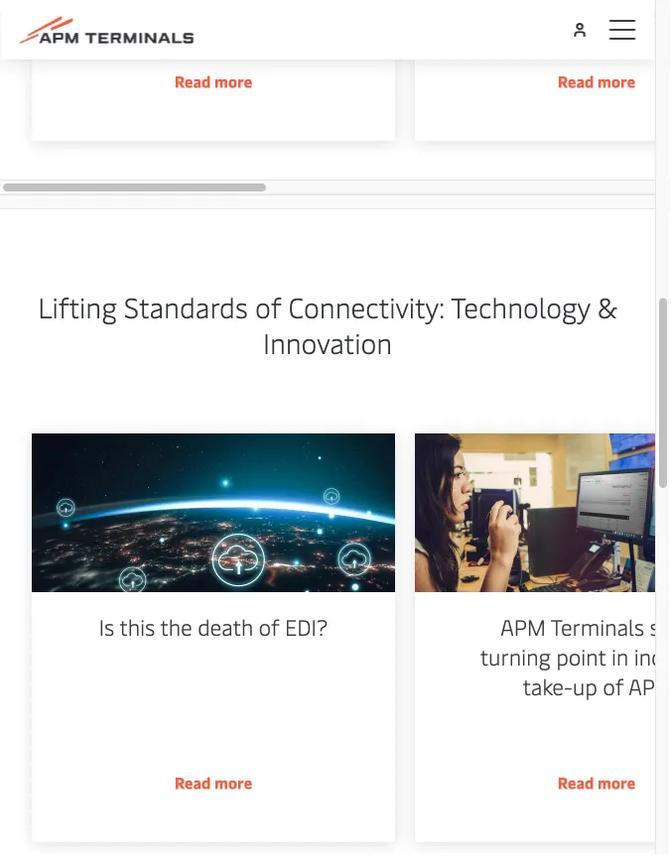 Task type: describe. For each thing, give the bounding box(es) containing it.
innovation
[[263, 324, 392, 361]]

the
[[160, 613, 192, 642]]

edi api image
[[32, 434, 395, 593]]

apm terminals se
[[480, 613, 670, 701]]

standards
[[124, 288, 248, 326]]

se
[[650, 613, 670, 642]]

terminals
[[551, 613, 644, 642]]

edi?
[[285, 613, 328, 642]]

220602 api image
[[415, 434, 670, 593]]

this
[[120, 613, 155, 642]]

is
[[99, 613, 114, 642]]

is this the death of edi?
[[99, 613, 328, 642]]

death
[[198, 613, 253, 642]]

technology
[[451, 288, 590, 326]]



Task type: vqa. For each thing, say whether or not it's contained in the screenshot.
A
no



Task type: locate. For each thing, give the bounding box(es) containing it.
2 read more link from the left
[[415, 0, 670, 141]]

lifting standards of connectivity: technology & innovation
[[38, 288, 617, 361]]

apm
[[501, 613, 546, 642]]

read more link
[[32, 0, 395, 141], [415, 0, 670, 141]]

lifting
[[38, 288, 117, 326]]

connectivity:
[[288, 288, 445, 326]]

read more
[[175, 70, 252, 92], [558, 70, 636, 92], [175, 772, 252, 794], [558, 772, 636, 794]]

1 vertical spatial of
[[259, 613, 279, 642]]

of right standards
[[255, 288, 281, 326]]

of
[[255, 288, 281, 326], [259, 613, 279, 642]]

1 read more link from the left
[[32, 0, 395, 141]]

of inside lifting standards of connectivity: technology & innovation
[[255, 288, 281, 326]]

1 horizontal spatial read more link
[[415, 0, 670, 141]]

&
[[597, 288, 617, 326]]

0 vertical spatial of
[[255, 288, 281, 326]]

read
[[175, 70, 211, 92], [558, 70, 594, 92], [175, 772, 211, 794], [558, 772, 594, 794]]

0 horizontal spatial read more link
[[32, 0, 395, 141]]

of left edi?
[[259, 613, 279, 642]]

more
[[214, 70, 252, 92], [598, 70, 636, 92], [214, 772, 252, 794], [598, 772, 636, 794]]



